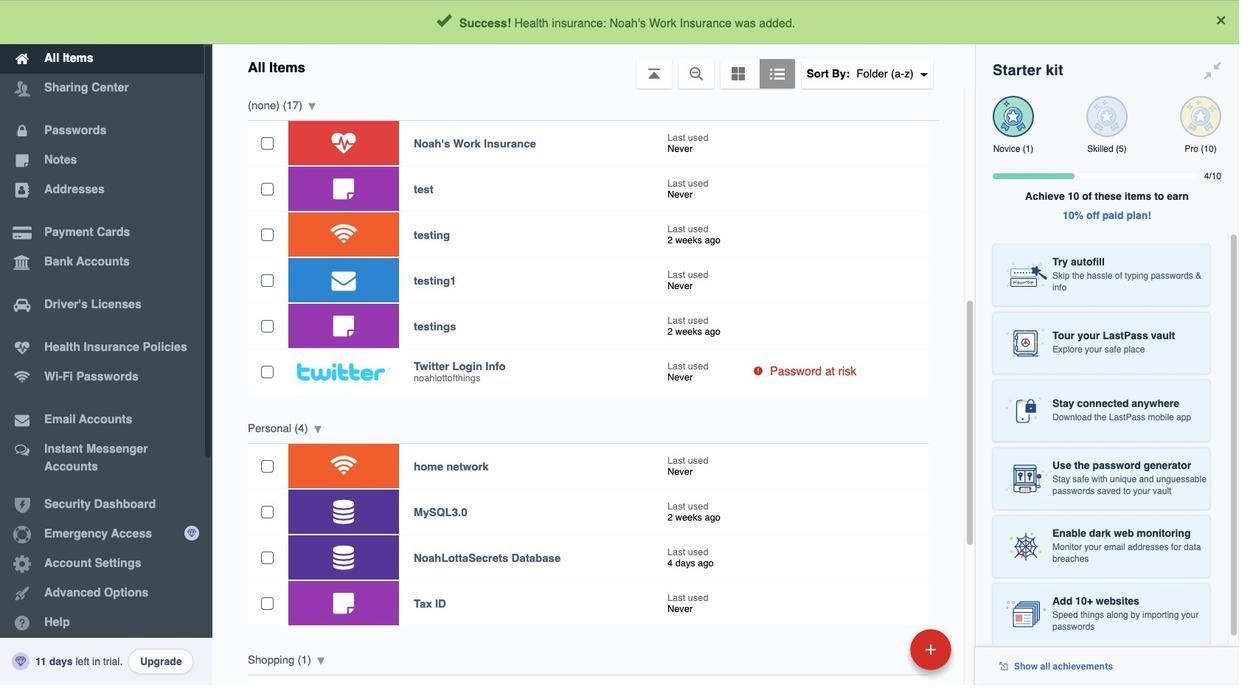 Task type: locate. For each thing, give the bounding box(es) containing it.
main navigation navigation
[[0, 0, 213, 686]]

new item navigation
[[809, 625, 961, 686]]

search my vault text field
[[356, 6, 945, 38]]

alert
[[0, 0, 1240, 44]]



Task type: vqa. For each thing, say whether or not it's contained in the screenshot.
dialog
no



Task type: describe. For each thing, give the bounding box(es) containing it.
Search search field
[[356, 6, 945, 38]]

vault options navigation
[[213, 44, 976, 89]]

new item element
[[809, 629, 957, 671]]



